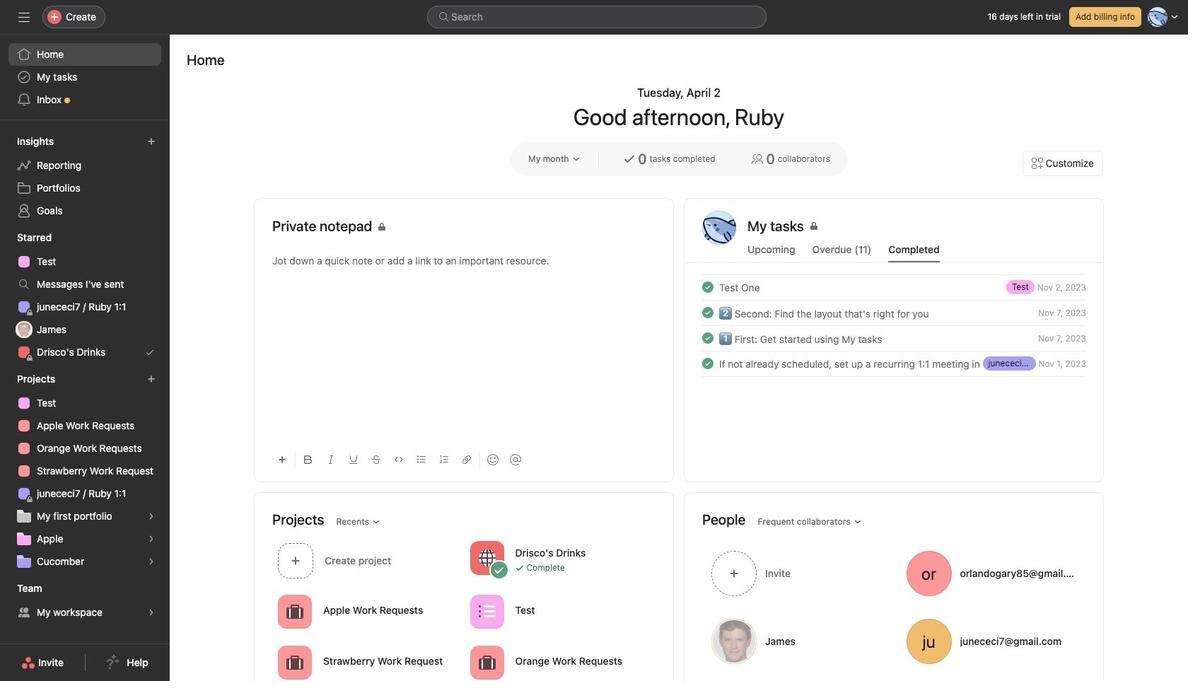 Task type: vqa. For each thing, say whether or not it's contained in the screenshot.
Insights ELEMENT
yes



Task type: locate. For each thing, give the bounding box(es) containing it.
underline image
[[350, 456, 358, 464]]

1 completed checkbox from the top
[[700, 304, 717, 321]]

bold image
[[304, 456, 313, 464]]

bulleted list image
[[417, 456, 426, 464]]

teams element
[[0, 576, 170, 627]]

3 completed image from the top
[[700, 355, 717, 372]]

0 vertical spatial completed checkbox
[[700, 279, 717, 296]]

global element
[[0, 35, 170, 120]]

see details, apple image
[[147, 535, 156, 543]]

1 completed checkbox from the top
[[700, 279, 717, 296]]

0 vertical spatial briefcase image
[[287, 603, 304, 620]]

link image
[[463, 456, 471, 464]]

numbered list image
[[440, 456, 449, 464]]

Completed checkbox
[[700, 304, 717, 321], [700, 330, 717, 347]]

list box
[[427, 6, 767, 28]]

1 vertical spatial completed image
[[700, 304, 717, 321]]

hide sidebar image
[[18, 11, 30, 23]]

list item
[[686, 275, 1104, 300], [686, 300, 1104, 325], [686, 325, 1104, 351], [686, 351, 1104, 376], [272, 539, 464, 582]]

completed checkbox down completed image
[[700, 355, 717, 372]]

starred element
[[0, 225, 170, 366]]

italics image
[[327, 456, 335, 464]]

2 briefcase image from the top
[[287, 654, 304, 671]]

new insights image
[[147, 137, 156, 146]]

2 vertical spatial completed image
[[700, 355, 717, 372]]

1 vertical spatial completed checkbox
[[700, 330, 717, 347]]

completed checkbox up completed image
[[700, 279, 717, 296]]

code image
[[395, 456, 403, 464]]

see details, my workspace image
[[147, 608, 156, 617]]

0 vertical spatial completed checkbox
[[700, 304, 717, 321]]

insights element
[[0, 129, 170, 225]]

Completed checkbox
[[700, 279, 717, 296], [700, 355, 717, 372]]

see details, cucomber image
[[147, 558, 156, 566]]

2 completed checkbox from the top
[[700, 355, 717, 372]]

1 vertical spatial completed checkbox
[[700, 355, 717, 372]]

completed image
[[700, 279, 717, 296], [700, 304, 717, 321], [700, 355, 717, 372]]

0 vertical spatial completed image
[[700, 279, 717, 296]]

1 vertical spatial briefcase image
[[287, 654, 304, 671]]

briefcase image
[[287, 603, 304, 620], [287, 654, 304, 671]]

at mention image
[[510, 454, 521, 466]]

toolbar
[[272, 444, 656, 475]]

2 completed image from the top
[[700, 304, 717, 321]]

completed image
[[700, 330, 717, 347]]

new project or portfolio image
[[147, 375, 156, 383]]

list image
[[479, 603, 496, 620]]



Task type: describe. For each thing, give the bounding box(es) containing it.
emoji image
[[487, 454, 499, 466]]

briefcase image
[[479, 654, 496, 671]]

1 completed image from the top
[[700, 279, 717, 296]]

globe image
[[479, 549, 496, 566]]

see details, my first portfolio image
[[147, 512, 156, 521]]

strikethrough image
[[372, 456, 381, 464]]

2 completed checkbox from the top
[[700, 330, 717, 347]]

projects element
[[0, 366, 170, 576]]

insert an object image
[[278, 456, 287, 464]]

1 briefcase image from the top
[[287, 603, 304, 620]]

view profile image
[[703, 211, 736, 245]]



